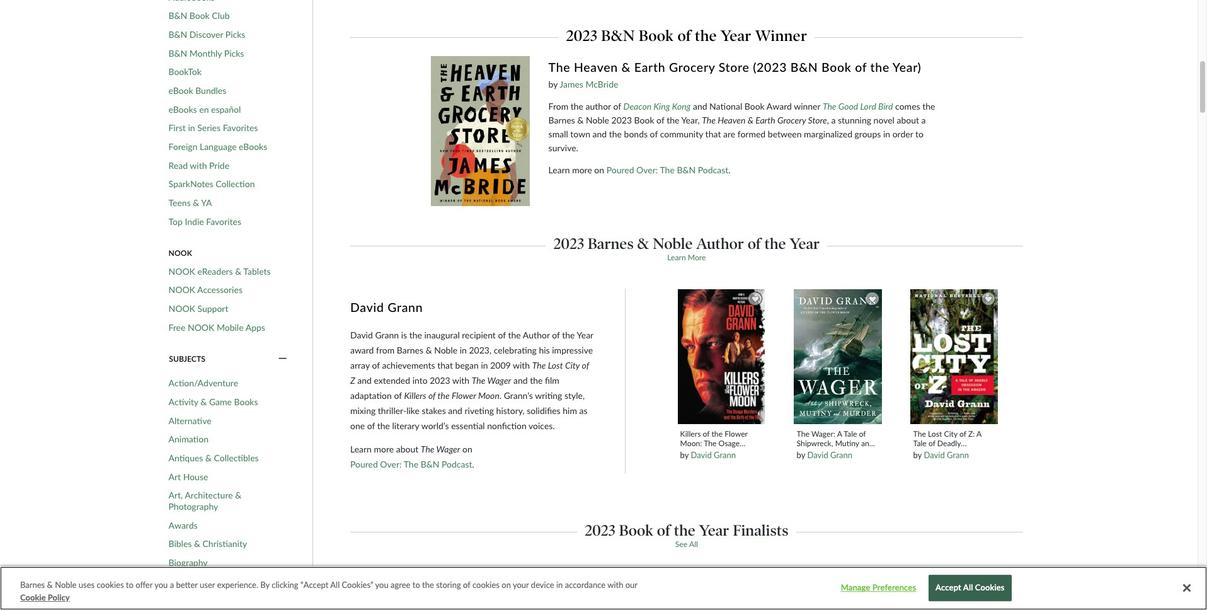 Task type: vqa. For each thing, say whether or not it's contained in the screenshot.
Audiobooks
no



Task type: locate. For each thing, give the bounding box(es) containing it.
moon
[[478, 390, 500, 401]]

. left grann's
[[500, 390, 502, 401]]

the inside the lost city of z: a tale of deadly obsession in the amazon
[[959, 448, 970, 458]]

the up obsession
[[914, 429, 927, 439]]

storing
[[436, 580, 461, 590]]

nook
[[169, 249, 192, 258], [169, 266, 195, 276], [169, 284, 195, 295], [169, 303, 195, 314], [188, 322, 215, 333]]

2 a from the left
[[977, 429, 982, 439]]

1 vertical spatial the wager: a tale of shipwreck, mutiny and murder (2023 b&n author of the year) image
[[507, 575, 607, 610]]

1 horizontal spatial store
[[808, 114, 827, 125]]

1 horizontal spatial by david grann
[[797, 450, 853, 460]]

book inside 2023 book of the year finalists see all
[[619, 521, 654, 540]]

world's
[[422, 421, 449, 431]]

picks inside "link"
[[226, 29, 245, 40]]

poured inside learn more about the wager on poured over: the b&n podcast .
[[350, 459, 378, 470]]

1 horizontal spatial you
[[375, 580, 389, 590]]

biography
[[169, 557, 208, 568]]

1 horizontal spatial david grann link
[[808, 450, 853, 460]]

1 vertical spatial flower
[[725, 429, 748, 439]]

0 horizontal spatial podcast
[[442, 459, 472, 470]]

mobile
[[217, 322, 244, 333]]

and inside . grann's writing style, mixing thriller-like stakes and riveting history, solidifies him as one of the literary world's essential nonfiction voices.
[[448, 406, 463, 416]]

noble inside david grann is the inaugural recipient of the author of the year award from barnes & noble in 2023, celebrating his impressive array of achievements that began in 2009 with
[[434, 345, 458, 356]]

free nook mobile apps
[[169, 322, 265, 333]]

cookies
[[97, 580, 124, 590], [473, 580, 500, 590]]

3 by david grann from the left
[[914, 450, 969, 460]]

a left better
[[170, 580, 174, 590]]

0 horizontal spatial heaven
[[574, 60, 618, 75]]

flower up riveting
[[452, 390, 476, 401]]

2023 inside 2023 book of the year finalists see all
[[585, 521, 616, 540]]

2 vertical spatial learn
[[350, 444, 372, 455]]

and right the town
[[593, 128, 607, 139]]

1 vertical spatial ebooks
[[239, 141, 267, 152]]

by inside the heaven & earth grocery store (2023 b&n book of the year) by james mcbride
[[549, 79, 558, 89]]

1 vertical spatial that
[[438, 360, 453, 371]]

by
[[549, 79, 558, 89], [681, 450, 689, 460], [797, 450, 806, 460], [914, 450, 922, 460]]

in down novel
[[884, 128, 891, 139]]

z:
[[969, 429, 975, 439]]

a up mutiny
[[838, 429, 842, 439]]

by david grann down moon:
[[681, 450, 736, 460]]

0 vertical spatial heaven
[[574, 60, 618, 75]]

1 vertical spatial heaven
[[718, 114, 746, 125]]

2 by david grann from the left
[[797, 450, 853, 460]]

literary
[[392, 421, 419, 431]]

grann down deadly
[[947, 450, 969, 460]]

all
[[690, 540, 698, 549], [330, 580, 340, 590], [964, 583, 974, 593]]

0 horizontal spatial .
[[472, 459, 475, 470]]

wager down world's
[[437, 444, 460, 455]]

david inside david grann is the inaugural recipient of the author of the year award from barnes & noble in 2023, celebrating his impressive array of achievements that began in 2009 with
[[350, 330, 373, 341]]

activity & game books
[[169, 397, 258, 407]]

learn inside '2023 barnes & noble author of the year learn more'
[[668, 253, 686, 262]]

nook for nook
[[169, 249, 192, 258]]

& inside the heaven & earth grocery store (2023 b&n book of the year) by james mcbride
[[622, 60, 631, 75]]

b&n inside learn more about the wager on poured over: the b&n podcast .
[[421, 459, 440, 470]]

1 horizontal spatial flower
[[725, 429, 748, 439]]

1 horizontal spatial grocery
[[778, 114, 806, 125]]

over: down bonds
[[637, 164, 658, 175]]

grann for killers of the flower moon: the osage murders and the birth of the fbi
[[714, 450, 736, 460]]

0 horizontal spatial author
[[523, 330, 550, 341]]

you left agree
[[375, 580, 389, 590]]

a right ,
[[832, 114, 836, 125]]

with left our
[[608, 580, 624, 590]]

earth for the heaven & earth grocery store
[[756, 114, 776, 125]]

to right agree
[[413, 580, 420, 590]]

nook support
[[169, 303, 228, 314]]

earth down award
[[756, 114, 776, 125]]

learn down one
[[350, 444, 372, 455]]

of inside . grann's writing style, mixing thriller-like stakes and riveting history, solidifies him as one of the literary world's essential nonfiction voices.
[[367, 421, 375, 431]]

0 vertical spatial killers
[[404, 390, 427, 401]]

the inside '2023 barnes & noble author of the year learn more'
[[765, 235, 786, 253]]

1 horizontal spatial .
[[500, 390, 502, 401]]

1 vertical spatial wager
[[437, 444, 460, 455]]

0 horizontal spatial tale
[[844, 429, 858, 439]]

(2023 inside the wager: a tale of shipwreck, mutiny and murder (2023 b&n author of the year)
[[824, 448, 844, 458]]

1 vertical spatial author
[[523, 330, 550, 341]]

0 vertical spatial on
[[595, 164, 605, 175]]

1 horizontal spatial that
[[706, 128, 721, 139]]

0 vertical spatial more
[[572, 164, 592, 175]]

favorites down ya
[[206, 216, 241, 227]]

1 vertical spatial store
[[808, 114, 827, 125]]

poured over: the b&n podcast link
[[607, 164, 729, 175], [350, 459, 472, 470]]

español
[[211, 104, 241, 115]]

city up deadly
[[945, 429, 958, 439]]

a inside barnes & noble uses cookies to offer you a better user experience. by clicking "accept all cookies" you agree to the storing of cookies on your device in accordance with our cookie policy
[[170, 580, 174, 590]]

nook inside 'nook accessories' link
[[169, 284, 195, 295]]

wager
[[488, 375, 511, 386], [437, 444, 460, 455]]

grocery inside the heaven & earth grocery store (2023 b&n book of the year) by james mcbride
[[669, 60, 715, 75]]

3 david grann link from the left
[[924, 450, 969, 460]]

city
[[565, 360, 580, 371], [945, 429, 958, 439]]

city inside the lost city of z: a tale of deadly obsession in the amazon
[[945, 429, 958, 439]]

the inside . grann's writing style, mixing thriller-like stakes and riveting history, solidifies him as one of the literary world's essential nonfiction voices.
[[377, 421, 390, 431]]

0 horizontal spatial the heaven & earth grocery store (2023 b&n book of the year) image
[[431, 56, 530, 206]]

a right z:
[[977, 429, 982, 439]]

author down murder
[[797, 458, 821, 468]]

the good lord bird link
[[823, 101, 894, 111]]

poured down bonds
[[607, 164, 634, 175]]

teens & ya link
[[169, 197, 212, 208]]

formed
[[738, 128, 766, 139]]

deacon
[[624, 101, 652, 111]]

lost up deadly
[[929, 429, 943, 439]]

1 horizontal spatial tale
[[914, 439, 927, 448]]

1 vertical spatial poured over: the b&n podcast link
[[350, 459, 472, 470]]

1 vertical spatial more
[[374, 444, 394, 455]]

0 vertical spatial flower
[[452, 390, 476, 401]]

learn more about the wager on poured over: the b&n podcast .
[[350, 444, 475, 470]]

architecture
[[185, 490, 233, 501]]

ebook
[[169, 85, 193, 96]]

b&n down mutiny
[[846, 448, 862, 458]]

& inside barnes & noble uses cookies to offer you a better user experience. by clicking "accept all cookies" you agree to the storing of cookies on your device in accordance with our cookie policy
[[47, 580, 53, 590]]

lost inside the lost city of z: a tale of deadly obsession in the amazon
[[929, 429, 943, 439]]

by david grann for the
[[797, 450, 853, 460]]

biography link
[[169, 557, 208, 568]]

privacy alert dialog
[[0, 567, 1208, 610]]

flower up osage
[[725, 429, 748, 439]]

1 vertical spatial about
[[396, 444, 419, 455]]

apps
[[246, 322, 265, 333]]

support
[[198, 303, 228, 314]]

1 vertical spatial picks
[[224, 48, 244, 58]]

nook up the nook support
[[169, 284, 195, 295]]

2 horizontal spatial by david grann
[[914, 450, 969, 460]]

pride
[[209, 160, 229, 171]]

collection
[[216, 179, 255, 189]]

author inside the wager: a tale of shipwreck, mutiny and murder (2023 b&n author of the year)
[[797, 458, 821, 468]]

the inside the wager: a tale of shipwreck, mutiny and murder (2023 b&n author of the year)
[[831, 458, 842, 468]]

nook inside nook support link
[[169, 303, 195, 314]]

0 vertical spatial favorites
[[223, 123, 258, 133]]

in right first
[[188, 123, 195, 133]]

art, architecture & photography
[[169, 490, 242, 512]]

2 horizontal spatial david grann link
[[924, 450, 969, 460]]

en
[[199, 104, 209, 115]]

0 vertical spatial the heaven & earth grocery store (2023 b&n book of the year) image
[[431, 56, 530, 206]]

picks for b&n monthly picks
[[224, 48, 244, 58]]

book inside comes the barnes & noble 2023 book of the year,
[[634, 114, 655, 125]]

1 horizontal spatial cookies
[[473, 580, 500, 590]]

by for killers of the flower moon: the osage murders and the birth of the fbi
[[681, 450, 689, 460]]

novel
[[874, 114, 895, 125]]

christianity
[[203, 538, 247, 549]]

1 horizontal spatial more
[[572, 164, 592, 175]]

1 horizontal spatial ebooks
[[239, 141, 267, 152]]

and inside the killers of the flower moon: the osage murders and the birth of the fbi
[[711, 448, 723, 458]]

ebooks right language
[[239, 141, 267, 152]]

by
[[261, 580, 270, 590]]

barnes inside '2023 barnes & noble author of the year learn more'
[[588, 235, 634, 253]]

year) inside the wager: a tale of shipwreck, mutiny and murder (2023 b&n author of the year)
[[844, 458, 861, 468]]

b&n discover picks link
[[169, 29, 245, 40]]

the puppets of spelhorst image
[[378, 578, 479, 610]]

noble up learn more 'link'
[[653, 235, 693, 253]]

stunning
[[838, 114, 872, 125]]

poured over: the b&n podcast link down literary
[[350, 459, 472, 470]]

the story of art without men image
[[634, 578, 735, 610]]

antiques
[[169, 453, 203, 463]]

the inside the wager: a tale of shipwreck, mutiny and murder (2023 b&n author of the year)
[[797, 429, 810, 439]]

free nook mobile apps link
[[169, 322, 265, 333]]

author up more
[[697, 235, 744, 253]]

0 vertical spatial earth
[[635, 60, 666, 75]]

& inside david grann is the inaugural recipient of the author of the year award from barnes & noble in 2023, celebrating his impressive array of achievements that began in 2009 with
[[426, 345, 432, 356]]

0 horizontal spatial killers
[[404, 390, 427, 401]]

accept all cookies button
[[929, 575, 1012, 602]]

2 horizontal spatial all
[[964, 583, 974, 593]]

1 horizontal spatial all
[[690, 540, 698, 549]]

tale up obsession
[[914, 439, 927, 448]]

tale up mutiny
[[844, 429, 858, 439]]

about down literary
[[396, 444, 419, 455]]

1 you from the left
[[155, 580, 168, 590]]

1 horizontal spatial the wager: a tale of shipwreck, mutiny and murder (2023 b&n author of the year) image
[[793, 288, 883, 425]]

you right offer at left
[[155, 580, 168, 590]]

podcast down are
[[698, 164, 729, 175]]

by for the wager: a tale of shipwreck, mutiny and murder (2023 b&n author of the year)
[[797, 450, 806, 460]]

1 vertical spatial learn
[[668, 253, 686, 262]]

learn
[[549, 164, 570, 175], [668, 253, 686, 262], [350, 444, 372, 455]]

b&n down the "b&n book club" link
[[169, 29, 187, 40]]

ebooks down 'ebook'
[[169, 104, 197, 115]]

grann down mutiny
[[831, 450, 853, 460]]

0 vertical spatial picks
[[226, 29, 245, 40]]

the wager: a tale of shipwreck, mutiny and murder (2023 b&n author of the year) image
[[793, 288, 883, 425], [507, 575, 607, 610]]

0 horizontal spatial flower
[[452, 390, 476, 401]]

& inside art, architecture & photography
[[235, 490, 242, 501]]

2023 for book
[[585, 521, 616, 540]]

by for the lost city of z: a tale of deadly obsession in the amazon
[[914, 450, 922, 460]]

the up ,
[[823, 101, 837, 111]]

. inside learn more about the wager on poured over: the b&n podcast .
[[472, 459, 475, 470]]

lost up film
[[548, 360, 563, 371]]

city down impressive
[[565, 360, 580, 371]]

picks down club
[[226, 29, 245, 40]]

wager inside learn more about the wager on poured over: the b&n podcast .
[[437, 444, 460, 455]]

2023 for barnes
[[554, 235, 584, 253]]

ebooks
[[169, 104, 197, 115], [239, 141, 267, 152]]

by david grann
[[681, 450, 736, 460], [797, 450, 853, 460], [914, 450, 969, 460]]

and inside the wager: a tale of shipwreck, mutiny and murder (2023 b&n author of the year)
[[862, 439, 874, 448]]

podcast down essential
[[442, 459, 472, 470]]

of inside and the film adaptation of
[[394, 390, 402, 401]]

bibles & christianity
[[169, 538, 247, 549]]

all right "accept
[[330, 580, 340, 590]]

1 horizontal spatial a
[[977, 429, 982, 439]]

james mcbride link
[[560, 79, 619, 89]]

0 vertical spatial city
[[565, 360, 580, 371]]

collectibles
[[214, 453, 259, 463]]

and extended into 2023 with the wager
[[355, 375, 511, 386]]

the
[[695, 26, 717, 45], [871, 60, 890, 75], [571, 101, 584, 111], [923, 101, 936, 111], [667, 114, 680, 125], [609, 128, 622, 139], [765, 235, 786, 253], [409, 330, 422, 341], [508, 330, 521, 341], [562, 330, 575, 341], [530, 375, 543, 386], [438, 390, 450, 401], [377, 421, 390, 431], [712, 429, 723, 439], [725, 448, 736, 458], [959, 448, 970, 458], [689, 458, 700, 468], [831, 458, 842, 468], [674, 521, 696, 540], [422, 580, 434, 590]]

our
[[626, 580, 638, 590]]

the down world's
[[421, 444, 435, 455]]

barnes inside barnes & noble uses cookies to offer you a better user experience. by clicking "accept all cookies" you agree to the storing of cookies on your device in accordance with our cookie policy
[[20, 580, 45, 590]]

(2023 down 'winner'
[[753, 60, 787, 75]]

yellowface image
[[762, 576, 863, 610]]

0 horizontal spatial city
[[565, 360, 580, 371]]

1 horizontal spatial learn
[[549, 164, 570, 175]]

0 vertical spatial learn
[[549, 164, 570, 175]]

1 vertical spatial lost
[[929, 429, 943, 439]]

(2023 down mutiny
[[824, 448, 844, 458]]

obsession
[[914, 448, 949, 458]]

deacon king kong link
[[624, 101, 691, 111]]

noble down "inaugural"
[[434, 345, 458, 356]]

cookies left your
[[473, 580, 500, 590]]

0 horizontal spatial you
[[155, 580, 168, 590]]

year) up comes
[[893, 60, 922, 75]]

all inside button
[[964, 583, 974, 593]]

killers of the flower moon: the osage murders and the birth of the fbi
[[681, 429, 755, 468]]

0 vertical spatial (2023
[[753, 60, 787, 75]]

the heaven & earth grocery store (2023 b&n book of the year) image
[[431, 56, 530, 206], [890, 575, 991, 610]]

b&n up b&n discover picks
[[169, 10, 187, 21]]

flower inside the killers of the flower moon: the osage murders and the birth of the fbi
[[725, 429, 748, 439]]

the down community at the top right
[[660, 164, 675, 175]]

0 horizontal spatial more
[[374, 444, 394, 455]]

b&n book club link
[[169, 10, 230, 21]]

1 by david grann from the left
[[681, 450, 736, 460]]

noble up policy
[[55, 580, 77, 590]]

1 horizontal spatial wager
[[488, 375, 511, 386]]

0 horizontal spatial that
[[438, 360, 453, 371]]

lost
[[548, 360, 563, 371], [929, 429, 943, 439]]

learn more on poured over: the b&n podcast .
[[549, 164, 731, 175]]

0 vertical spatial about
[[897, 114, 920, 125]]

0 vertical spatial poured
[[607, 164, 634, 175]]

cookies right uses
[[97, 580, 124, 590]]

picks right monthly
[[224, 48, 244, 58]]

that up and extended into 2023 with the wager on the bottom left of page
[[438, 360, 453, 371]]

bundles
[[196, 85, 226, 96]]

and right mutiny
[[862, 439, 874, 448]]

0 vertical spatial grocery
[[669, 60, 715, 75]]

by david grann down shipwreck,
[[797, 450, 853, 460]]

2023,
[[469, 345, 492, 356]]

1 vertical spatial .
[[500, 390, 502, 401]]

nook up nook accessories
[[169, 266, 195, 276]]

in inside barnes & noble uses cookies to offer you a better user experience. by clicking "accept all cookies" you agree to the storing of cookies on your device in accordance with our cookie policy
[[557, 580, 563, 590]]

tale inside the wager: a tale of shipwreck, mutiny and murder (2023 b&n author of the year)
[[844, 429, 858, 439]]

into
[[413, 375, 428, 386]]

grann down osage
[[714, 450, 736, 460]]

all right accept
[[964, 583, 974, 593]]

0 vertical spatial author
[[697, 235, 744, 253]]

learn for learn more on poured over: the b&n podcast .
[[549, 164, 570, 175]]

0 horizontal spatial poured
[[350, 459, 378, 470]]

1 horizontal spatial earth
[[756, 114, 776, 125]]

that left are
[[706, 128, 721, 139]]

all right the see
[[690, 540, 698, 549]]

amazon
[[914, 458, 941, 468]]

nook for nook accessories
[[169, 284, 195, 295]]

and right z
[[358, 375, 372, 386]]

2 vertical spatial on
[[502, 580, 511, 590]]

nook up free
[[169, 303, 195, 314]]

2 david grann link from the left
[[808, 450, 853, 460]]

and inside and the film adaptation of
[[514, 375, 528, 386]]

lost inside the lost city of z
[[548, 360, 563, 371]]

store down winner
[[808, 114, 827, 125]]

b&n up winner
[[791, 60, 818, 75]]

more down literary
[[374, 444, 394, 455]]

nook down nook support link
[[188, 322, 215, 333]]

0 vertical spatial that
[[706, 128, 721, 139]]

year inside 2023 book of the year finalists see all
[[699, 521, 730, 540]]

learn down survive.
[[549, 164, 570, 175]]

1 vertical spatial poured
[[350, 459, 378, 470]]

1 vertical spatial killers
[[681, 429, 701, 439]]

0 vertical spatial tale
[[844, 429, 858, 439]]

learn inside learn more about the wager on poured over: the b&n podcast .
[[350, 444, 372, 455]]

1 david grann link from the left
[[691, 450, 736, 460]]

with down celebrating
[[513, 360, 530, 371]]

all inside barnes & noble uses cookies to offer you a better user experience. by clicking "accept all cookies" you agree to the storing of cookies on your device in accordance with our cookie policy
[[330, 580, 340, 590]]

with
[[190, 160, 207, 171], [513, 360, 530, 371], [453, 375, 470, 386], [608, 580, 624, 590]]

2023 inside '2023 barnes & noble author of the year learn more'
[[554, 235, 584, 253]]

grann
[[388, 300, 423, 314], [375, 330, 399, 341], [714, 450, 736, 460], [831, 450, 853, 460], [947, 450, 969, 460]]

0 horizontal spatial (2023
[[753, 60, 787, 75]]

0 horizontal spatial year)
[[844, 458, 861, 468]]

see
[[676, 540, 688, 549]]

and up fbi
[[711, 448, 723, 458]]

earth up 'deacon king kong' "link" at the top of page
[[635, 60, 666, 75]]

1 vertical spatial city
[[945, 429, 958, 439]]

. down essential
[[472, 459, 475, 470]]

1 horizontal spatial year)
[[893, 60, 922, 75]]

the up shipwreck,
[[797, 429, 810, 439]]

learn for learn more about the wager on poured over: the b&n podcast .
[[350, 444, 372, 455]]

in right device
[[557, 580, 563, 590]]

to right order
[[916, 128, 924, 139]]

from the author of deacon king kong and national book award winner the good lord bird
[[549, 101, 894, 111]]

killers for killers of the flower moon: the osage murders and the birth of the fbi
[[681, 429, 701, 439]]

picks
[[226, 29, 245, 40], [224, 48, 244, 58]]

grann up from
[[375, 330, 399, 341]]

heaven inside the heaven & earth grocery store (2023 b&n book of the year) by james mcbride
[[574, 60, 618, 75]]

in down deadly
[[951, 448, 957, 458]]

0 horizontal spatial store
[[719, 60, 750, 75]]

groups
[[855, 128, 881, 139]]

0 vertical spatial store
[[719, 60, 750, 75]]

2 cookies from the left
[[473, 580, 500, 590]]

store inside the heaven & earth grocery store (2023 b&n book of the year) by james mcbride
[[719, 60, 750, 75]]

film
[[545, 375, 560, 386]]

0 vertical spatial podcast
[[698, 164, 729, 175]]

of inside the , a stunning novel about a small town and the bonds of community that are formed between marginalized groups in order to survive.
[[650, 128, 658, 139]]

david grann link down osage
[[691, 450, 736, 460]]

1 horizontal spatial about
[[897, 114, 920, 125]]

ebook bundles link
[[169, 85, 226, 96]]

1 vertical spatial tale
[[914, 439, 927, 448]]

0 horizontal spatial cookies
[[97, 580, 124, 590]]

1 a from the left
[[838, 429, 842, 439]]

1 horizontal spatial over:
[[637, 164, 658, 175]]

grocery up the between
[[778, 114, 806, 125]]

city inside the lost city of z
[[565, 360, 580, 371]]

year) down mutiny
[[844, 458, 861, 468]]

noble
[[586, 114, 610, 125], [653, 235, 693, 253], [434, 345, 458, 356], [55, 580, 77, 590]]

store up national
[[719, 60, 750, 75]]

ebooks en español link
[[169, 104, 241, 115]]

wager down 2009
[[488, 375, 511, 386]]

user
[[200, 580, 215, 590]]

learn left more
[[668, 253, 686, 262]]

year)
[[893, 60, 922, 75], [844, 458, 861, 468]]

0 vertical spatial ebooks
[[169, 104, 197, 115]]

a right novel
[[922, 114, 926, 125]]

the wager: a tale of shipwreck, mutiny and murder (2023 b&n author of the year)
[[797, 429, 874, 468]]

1 horizontal spatial killers
[[681, 429, 701, 439]]

heaven for the heaven & earth grocery store
[[718, 114, 746, 125]]

0 horizontal spatial a
[[170, 580, 174, 590]]

poured down one
[[350, 459, 378, 470]]

birth
[[738, 448, 755, 458]]

community
[[660, 128, 703, 139]]

are
[[724, 128, 736, 139]]

nook support link
[[169, 303, 228, 314]]

a inside the wager: a tale of shipwreck, mutiny and murder (2023 b&n author of the year)
[[838, 429, 842, 439]]

0 horizontal spatial wager
[[437, 444, 460, 455]]

killers inside the killers of the flower moon: the osage murders and the birth of the fbi
[[681, 429, 701, 439]]

finalists
[[733, 521, 789, 540]]

heaven up are
[[718, 114, 746, 125]]

you
[[155, 580, 168, 590], [375, 580, 389, 590]]

in up began
[[460, 345, 467, 356]]

david grann link down deadly
[[924, 450, 969, 460]]

noble down author
[[586, 114, 610, 125]]

2 horizontal spatial learn
[[668, 253, 686, 262]]

2 horizontal spatial .
[[729, 164, 731, 175]]

the up james
[[549, 60, 571, 75]]

david grann link down shipwreck,
[[808, 450, 853, 460]]

tale inside the lost city of z: a tale of deadly obsession in the amazon
[[914, 439, 927, 448]]

1 horizontal spatial heaven
[[718, 114, 746, 125]]

lord
[[861, 101, 877, 111]]

1 horizontal spatial poured
[[607, 164, 634, 175]]

noble inside comes the barnes & noble 2023 book of the year,
[[586, 114, 610, 125]]

1 vertical spatial on
[[463, 444, 473, 455]]



Task type: describe. For each thing, give the bounding box(es) containing it.
solidifies
[[527, 406, 561, 416]]

first in series favorites link
[[169, 123, 258, 134]]

barnes inside comes the barnes & noble 2023 book of the year,
[[549, 114, 575, 125]]

noble inside '2023 barnes & noble author of the year learn more'
[[653, 235, 693, 253]]

0 vertical spatial poured over: the b&n podcast link
[[607, 164, 729, 175]]

killers for killers of the flower moon
[[404, 390, 427, 401]]

flower for moon
[[452, 390, 476, 401]]

2023 for b&n
[[566, 26, 598, 45]]

barnes inside david grann is the inaugural recipient of the author of the year award from barnes & noble in 2023, celebrating his impressive array of achievements that began in 2009 with
[[397, 345, 424, 356]]

order
[[893, 128, 914, 139]]

1 cookies from the left
[[97, 580, 124, 590]]

nook for nook ereaders & tablets
[[169, 266, 195, 276]]

minus image
[[278, 354, 287, 365]]

of inside barnes & noble uses cookies to offer you a better user experience. by clicking "accept all cookies" you agree to the storing of cookies on your device in accordance with our cookie policy
[[463, 580, 471, 590]]

town
[[571, 128, 591, 139]]

,
[[827, 114, 829, 125]]

with down began
[[453, 375, 470, 386]]

city for the lost city of z: a tale of deadly obsession in the amazon
[[945, 429, 958, 439]]

author inside '2023 barnes & noble author of the year learn more'
[[697, 235, 744, 253]]

. inside . grann's writing style, mixing thriller-like stakes and riveting history, solidifies him as one of the literary world's essential nonfiction voices.
[[500, 390, 502, 401]]

b&n up mcbride
[[601, 26, 635, 45]]

like
[[407, 406, 420, 416]]

about inside learn more about the wager on poured over: the b&n podcast .
[[396, 444, 419, 455]]

adaptation
[[350, 390, 392, 401]]

more for on
[[572, 164, 592, 175]]

store for the heaven & earth grocery store
[[808, 114, 827, 125]]

cookie policy link
[[20, 592, 70, 604]]

0 vertical spatial wager
[[488, 375, 511, 386]]

nook accessories link
[[169, 284, 243, 295]]

accessories
[[197, 284, 243, 295]]

foreign language ebooks link
[[169, 141, 267, 152]]

year inside '2023 barnes & noble author of the year learn more'
[[790, 235, 820, 253]]

1 vertical spatial the heaven & earth grocery store (2023 b&n book of the year) image
[[890, 575, 991, 610]]

activity & game books link
[[169, 397, 258, 408]]

murder
[[797, 448, 822, 458]]

year) inside the heaven & earth grocery store (2023 b&n book of the year) by james mcbride
[[893, 60, 922, 75]]

first in series favorites
[[169, 123, 258, 133]]

grocery for the heaven & earth grocery store
[[778, 114, 806, 125]]

alternative
[[169, 415, 212, 426]]

clicking
[[272, 580, 299, 590]]

0 vertical spatial .
[[729, 164, 731, 175]]

stakes
[[422, 406, 446, 416]]

with inside barnes & noble uses cookies to offer you a better user experience. by clicking "accept all cookies" you agree to the storing of cookies on your device in accordance with our cookie policy
[[608, 580, 624, 590]]

achievements
[[382, 360, 435, 371]]

of inside '2023 barnes & noble author of the year learn more'
[[748, 235, 761, 253]]

of inside comes the barnes & noble 2023 book of the year,
[[657, 114, 665, 125]]

1 horizontal spatial to
[[413, 580, 420, 590]]

the inside 2023 book of the year finalists see all
[[674, 521, 696, 540]]

winner
[[756, 26, 808, 45]]

the heaven & earth grocery store
[[702, 114, 827, 125]]

is
[[401, 330, 407, 341]]

lost for the lost city of z: a tale of deadly obsession in the amazon
[[929, 429, 943, 439]]

all inside 2023 book of the year finalists see all
[[690, 540, 698, 549]]

2023 inside comes the barnes & noble 2023 book of the year,
[[612, 114, 632, 125]]

art,
[[169, 490, 183, 501]]

a inside the lost city of z: a tale of deadly obsession in the amazon
[[977, 429, 982, 439]]

grann for the wager: a tale of shipwreck, mutiny and murder (2023 b&n author of the year)
[[831, 450, 853, 460]]

the right the year,
[[702, 114, 716, 125]]

comes
[[896, 101, 921, 111]]

of inside the heaven & earth grocery store (2023 b&n book of the year) by james mcbride
[[855, 60, 867, 75]]

manage
[[841, 583, 871, 593]]

& inside '2023 barnes & noble author of the year learn more'
[[638, 235, 649, 253]]

booktok link
[[169, 66, 202, 77]]

b&n inside the heaven & earth grocery store (2023 b&n book of the year) by james mcbride
[[791, 60, 818, 75]]

art house
[[169, 471, 208, 482]]

by david grann for fbi
[[681, 450, 736, 460]]

to inside the , a stunning novel about a small town and the bonds of community that are formed between marginalized groups in order to survive.
[[916, 128, 924, 139]]

series
[[197, 123, 221, 133]]

grocery for the heaven & earth grocery store (2023 b&n book of the year) by james mcbride
[[669, 60, 715, 75]]

year inside david grann is the inaugural recipient of the author of the year award from barnes & noble in 2023, celebrating his impressive array of achievements that began in 2009 with
[[577, 330, 594, 341]]

killers of the flower moon: the osage murders and the birth of the fbi image
[[677, 288, 766, 425]]

writing
[[535, 390, 562, 401]]

z
[[350, 375, 355, 386]]

voices.
[[529, 421, 555, 431]]

accordance
[[565, 580, 606, 590]]

of inside the lost city of z
[[582, 360, 589, 371]]

with up sparknotes
[[190, 160, 207, 171]]

podcast inside learn more about the wager on poured over: the b&n podcast .
[[442, 459, 472, 470]]

indie
[[185, 216, 204, 227]]

the inside the lost city of z
[[532, 360, 546, 371]]

the up moon
[[472, 375, 486, 386]]

nook accessories
[[169, 284, 243, 295]]

riveting
[[465, 406, 494, 416]]

learn more link
[[668, 253, 706, 262]]

the inside the heaven & earth grocery store (2023 b&n book of the year) by james mcbride
[[549, 60, 571, 75]]

on inside barnes & noble uses cookies to offer you a better user experience. by clicking "accept all cookies" you agree to the storing of cookies on your device in accordance with our cookie policy
[[502, 580, 511, 590]]

broadway & vocal
[[169, 576, 239, 587]]

deadly
[[938, 439, 961, 448]]

his
[[539, 345, 550, 356]]

and inside the , a stunning novel about a small town and the bonds of community that are formed between marginalized groups in order to survive.
[[593, 128, 607, 139]]

0 horizontal spatial the wager: a tale of shipwreck, mutiny and murder (2023 b&n author of the year) image
[[507, 575, 607, 610]]

of inside 2023 book of the year finalists see all
[[657, 521, 671, 540]]

shipwreck,
[[797, 439, 834, 448]]

noble inside barnes & noble uses cookies to offer you a better user experience. by clicking "accept all cookies" you agree to the storing of cookies on your device in accordance with our cookie policy
[[55, 580, 77, 590]]

b&n inside the wager: a tale of shipwreck, mutiny and murder (2023 b&n author of the year)
[[846, 448, 862, 458]]

that inside the , a stunning novel about a small town and the bonds of community that are formed between marginalized groups in order to survive.
[[706, 128, 721, 139]]

essential
[[451, 421, 485, 431]]

b&n inside "link"
[[169, 29, 187, 40]]

with inside david grann is the inaugural recipient of the author of the year award from barnes & noble in 2023, celebrating his impressive array of achievements that began in 2009 with
[[513, 360, 530, 371]]

david grann link for fbi
[[691, 450, 736, 460]]

as
[[580, 406, 588, 416]]

earth for the heaven & earth grocery store (2023 b&n book of the year) by james mcbride
[[635, 60, 666, 75]]

king
[[654, 101, 670, 111]]

in down "2023,"
[[481, 360, 488, 371]]

in inside the lost city of z: a tale of deadly obsession in the amazon
[[951, 448, 957, 458]]

him
[[563, 406, 577, 416]]

top indie favorites
[[169, 216, 241, 227]]

animation link
[[169, 434, 209, 445]]

the lost city of z: a tale of deadly obsession in the amazon image
[[911, 288, 999, 425]]

from
[[549, 101, 569, 111]]

awards link
[[169, 520, 198, 531]]

nook inside the free nook mobile apps link
[[188, 322, 215, 333]]

and up the year,
[[693, 101, 708, 111]]

, a stunning novel about a small town and the bonds of community that are formed between marginalized groups in order to survive.
[[549, 114, 926, 153]]

the inside the killers of the flower moon: the osage murders and the birth of the fbi
[[704, 439, 717, 448]]

style,
[[565, 390, 585, 401]]

david for the lost city of z: a tale of deadly obsession in the amazon
[[924, 450, 945, 460]]

the heaven & earth grocery store (2023 b&n book of the year) by james mcbride
[[549, 60, 922, 89]]

& inside comes the barnes & noble 2023 book of the year,
[[578, 114, 584, 125]]

the down literary
[[404, 459, 419, 470]]

grann for the lost city of z: a tale of deadly obsession in the amazon
[[947, 450, 969, 460]]

device
[[531, 580, 554, 590]]

david grann link for the
[[808, 450, 853, 460]]

0 vertical spatial over:
[[637, 164, 658, 175]]

heaven for the heaven & earth grocery store (2023 b&n book of the year) by james mcbride
[[574, 60, 618, 75]]

grann's
[[504, 390, 533, 401]]

top indie favorites link
[[169, 216, 241, 227]]

1 vertical spatial favorites
[[206, 216, 241, 227]]

action/adventure link
[[169, 378, 238, 389]]

sparknotes
[[169, 179, 213, 189]]

flower for moon:
[[725, 429, 748, 439]]

art
[[169, 471, 181, 482]]

vocal
[[218, 576, 239, 587]]

nonfiction
[[487, 421, 527, 431]]

more for about
[[374, 444, 394, 455]]

began
[[455, 360, 479, 371]]

0 horizontal spatial poured over: the b&n podcast link
[[350, 459, 472, 470]]

the inside barnes & noble uses cookies to offer you a better user experience. by clicking "accept all cookies" you agree to the storing of cookies on your device in accordance with our cookie policy
[[422, 580, 434, 590]]

the inside and the film adaptation of
[[530, 375, 543, 386]]

grann inside david grann is the inaugural recipient of the author of the year award from barnes & noble in 2023, celebrating his impressive array of achievements that began in 2009 with
[[375, 330, 399, 341]]

0 vertical spatial the wager: a tale of shipwreck, mutiny and murder (2023 b&n author of the year) image
[[793, 288, 883, 425]]

david for the wager: a tale of shipwreck, mutiny and murder (2023 b&n author of the year)
[[808, 450, 829, 460]]

first
[[169, 123, 186, 133]]

lost for the lost city of z
[[548, 360, 563, 371]]

read
[[169, 160, 188, 171]]

ereaders
[[198, 266, 233, 276]]

cookies"
[[342, 580, 374, 590]]

author inside david grann is the inaugural recipient of the author of the year award from barnes & noble in 2023, celebrating his impressive array of achievements that began in 2009 with
[[523, 330, 550, 341]]

kong
[[672, 101, 691, 111]]

manage preferences
[[841, 583, 917, 593]]

nook for nook support
[[169, 303, 195, 314]]

b&n discover picks
[[169, 29, 245, 40]]

david for killers of the flower moon: the osage murders and the birth of the fbi
[[691, 450, 712, 460]]

grann up is at the left bottom
[[388, 300, 423, 314]]

in inside the , a stunning novel about a small town and the bonds of community that are formed between marginalized groups in order to survive.
[[884, 128, 891, 139]]

on inside learn more about the wager on poured over: the b&n podcast .
[[463, 444, 473, 455]]

the inside the , a stunning novel about a small town and the bonds of community that are formed between marginalized groups in order to survive.
[[609, 128, 622, 139]]

1 horizontal spatial a
[[832, 114, 836, 125]]

that inside david grann is the inaugural recipient of the author of the year award from barnes & noble in 2023, celebrating his impressive array of achievements that began in 2009 with
[[438, 360, 453, 371]]

b&n down community at the top right
[[677, 164, 696, 175]]

2 horizontal spatial on
[[595, 164, 605, 175]]

b&n up the booktok
[[169, 48, 187, 58]]

one
[[350, 421, 365, 431]]

city for the lost city of z
[[565, 360, 580, 371]]

0 horizontal spatial to
[[126, 580, 134, 590]]

2 you from the left
[[375, 580, 389, 590]]

store for the heaven & earth grocery store (2023 b&n book of the year) by james mcbride
[[719, 60, 750, 75]]

fbi
[[702, 458, 714, 468]]

(2023 inside the heaven & earth grocery store (2023 b&n book of the year) by james mcbride
[[753, 60, 787, 75]]

foreign language ebooks
[[169, 141, 267, 152]]

over: inside learn more about the wager on poured over: the b&n podcast .
[[380, 459, 402, 470]]

from
[[376, 345, 395, 356]]

the lost city of z: a tale of deadly obsession in the amazon
[[914, 429, 982, 468]]

ebooks en español
[[169, 104, 241, 115]]

animation
[[169, 434, 209, 445]]

awards
[[169, 520, 198, 530]]

picks for b&n discover picks
[[226, 29, 245, 40]]

recipient
[[462, 330, 496, 341]]

about inside the , a stunning novel about a small town and the bonds of community that are formed between marginalized groups in order to survive.
[[897, 114, 920, 125]]

booktok
[[169, 66, 202, 77]]

the inside the heaven & earth grocery store (2023 b&n book of the year) by james mcbride
[[871, 60, 890, 75]]

0 horizontal spatial ebooks
[[169, 104, 197, 115]]

book inside the heaven & earth grocery store (2023 b&n book of the year) by james mcbride
[[822, 60, 852, 75]]

the inside the lost city of z: a tale of deadly obsession in the amazon
[[914, 429, 927, 439]]

award
[[350, 345, 374, 356]]

2 horizontal spatial a
[[922, 114, 926, 125]]

the wager: a tale of shipwreck, mutiny and murder (2023 b&n author of the year) link
[[797, 429, 879, 468]]



